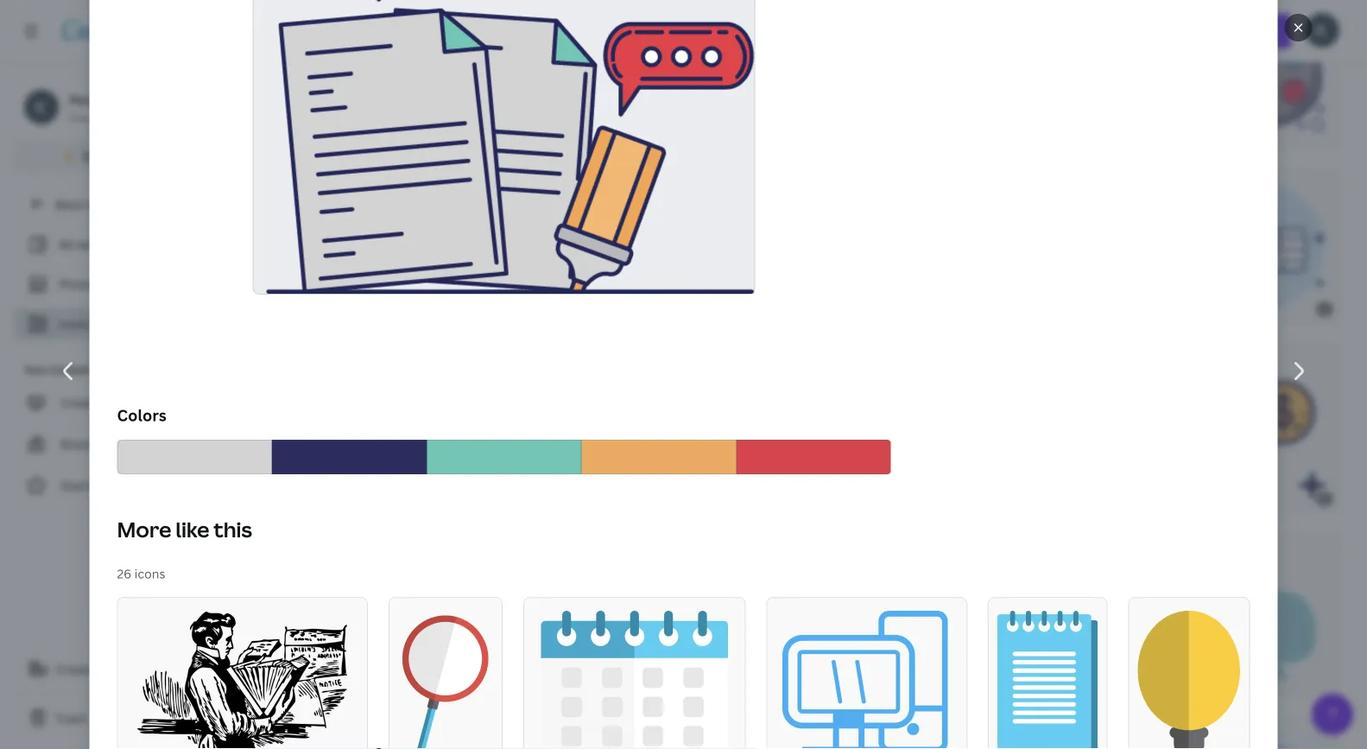 Task type: vqa. For each thing, say whether or not it's contained in the screenshot.
Health Heart with Pulse Symbol  Multiply Line   Style Icon
yes



Task type: describe. For each thing, give the bounding box(es) containing it.
$ for coin money dollar filled style icon
[[1322, 493, 1328, 505]]

cryptocurrency image
[[664, 1, 777, 134]]

icons
[[59, 316, 90, 332]]

banana icon image
[[685, 547, 821, 683]]

to
[[86, 196, 98, 212]]

starred
[[60, 477, 104, 494]]

templates
[[99, 436, 159, 452]]

brand
[[60, 436, 96, 452]]

all
[[59, 236, 74, 253]]

create
[[55, 661, 94, 677]]

26
[[117, 566, 131, 582]]

zodiac sign icon image
[[841, 731, 974, 749]]

location icon image
[[254, 547, 405, 683]]

airplane transport tourism vacations travel image
[[459, 547, 632, 683]]

starred link
[[14, 468, 225, 503]]

more like this
[[117, 516, 252, 544]]

more
[[117, 516, 171, 544]]

pro
[[143, 148, 163, 165]]

earth preservation image
[[1195, 731, 1326, 749]]

try
[[82, 148, 101, 165]]

try canva pro button
[[14, 140, 225, 173]]

$ for "notes music with hearts detailed" image
[[614, 128, 620, 140]]

team holding hands fill style icon image
[[875, 547, 1070, 683]]

clock icon image
[[255, 358, 420, 499]]

school chalkboard detail style icon image
[[468, 358, 583, 499]]

back to home link
[[14, 187, 225, 221]]

face of woman  story book   style icon image
[[252, 731, 385, 749]]

you
[[114, 394, 135, 411]]

trash
[[55, 710, 87, 726]]

your content
[[24, 362, 91, 377]]

26 icons
[[117, 566, 165, 582]]

health heart with pulse symbol  multiply line   style icon image
[[438, 731, 608, 749]]

your
[[24, 362, 47, 377]]

notes music with hearts detailed image
[[468, 1, 616, 134]]

top level navigation element
[[152, 14, 694, 48]]



Task type: locate. For each thing, give the bounding box(es) containing it.
brand templates link
[[14, 427, 225, 461]]

like
[[176, 516, 209, 544]]

talk bubbles message communication icon organic drawn image
[[1130, 547, 1321, 683]]

2 vertical spatial $
[[1322, 493, 1328, 505]]

office image
[[253, 0, 755, 294], [659, 183, 800, 309], [398, 611, 494, 749], [541, 611, 728, 749], [783, 611, 952, 749], [998, 611, 1098, 749], [1138, 611, 1241, 749]]

back to home
[[55, 196, 136, 212]]

money line and fill style image
[[251, 183, 369, 309]]

brand templates
[[60, 436, 159, 452]]

colors
[[117, 405, 167, 426]]

spa theme icon image
[[411, 183, 486, 309]]

hand like detailed style icon image
[[1198, 183, 1326, 309]]

health symbol texture tonal   style icon image
[[801, 358, 948, 499]]

home
[[101, 196, 136, 212]]

create a team button
[[14, 651, 225, 686]]

dollar money symbol filled icon image
[[660, 731, 793, 749]]

personal
[[69, 91, 120, 108]]

all templates
[[59, 236, 136, 253]]

$
[[614, 128, 620, 140], [1322, 303, 1328, 315], [1322, 493, 1328, 505]]

all templates link
[[24, 228, 214, 261]]

trash link
[[14, 701, 225, 735]]

creators
[[60, 394, 111, 411]]

creators you follow
[[60, 394, 176, 411]]

isolated vintage phone icon line design image
[[255, 1, 415, 134]]

canva
[[104, 148, 140, 165]]

coin money dollar filled style icon image
[[1187, 358, 1326, 499]]

personal free •
[[69, 91, 120, 124]]

a
[[97, 661, 104, 677]]

plant grow image
[[525, 183, 613, 309]]

creators you follow link
[[14, 385, 225, 420]]

1 vertical spatial $
[[1322, 303, 1328, 315]]

team
[[107, 661, 136, 677]]

reply icon image
[[627, 358, 754, 499]]

icons
[[134, 566, 165, 582]]

piggy bank money flat image style image
[[1022, 731, 1147, 749]]

0 vertical spatial $
[[614, 128, 620, 140]]

create a team
[[55, 661, 136, 677]]

content
[[50, 362, 91, 377]]

photos link
[[24, 268, 214, 301]]

None search field
[[736, 14, 1056, 48]]

free
[[69, 110, 91, 124]]

templates
[[77, 236, 136, 253]]

•
[[94, 110, 98, 124]]

follow
[[138, 394, 176, 411]]

school palette paints detail style icon image
[[1193, 1, 1326, 134]]

$ for hand like detailed style icon
[[1322, 303, 1328, 315]]

illustration of an office man image
[[137, 611, 348, 749]]

try canva pro
[[82, 148, 163, 165]]

back
[[55, 196, 83, 212]]

this
[[214, 516, 252, 544]]

photos
[[59, 276, 100, 292]]



